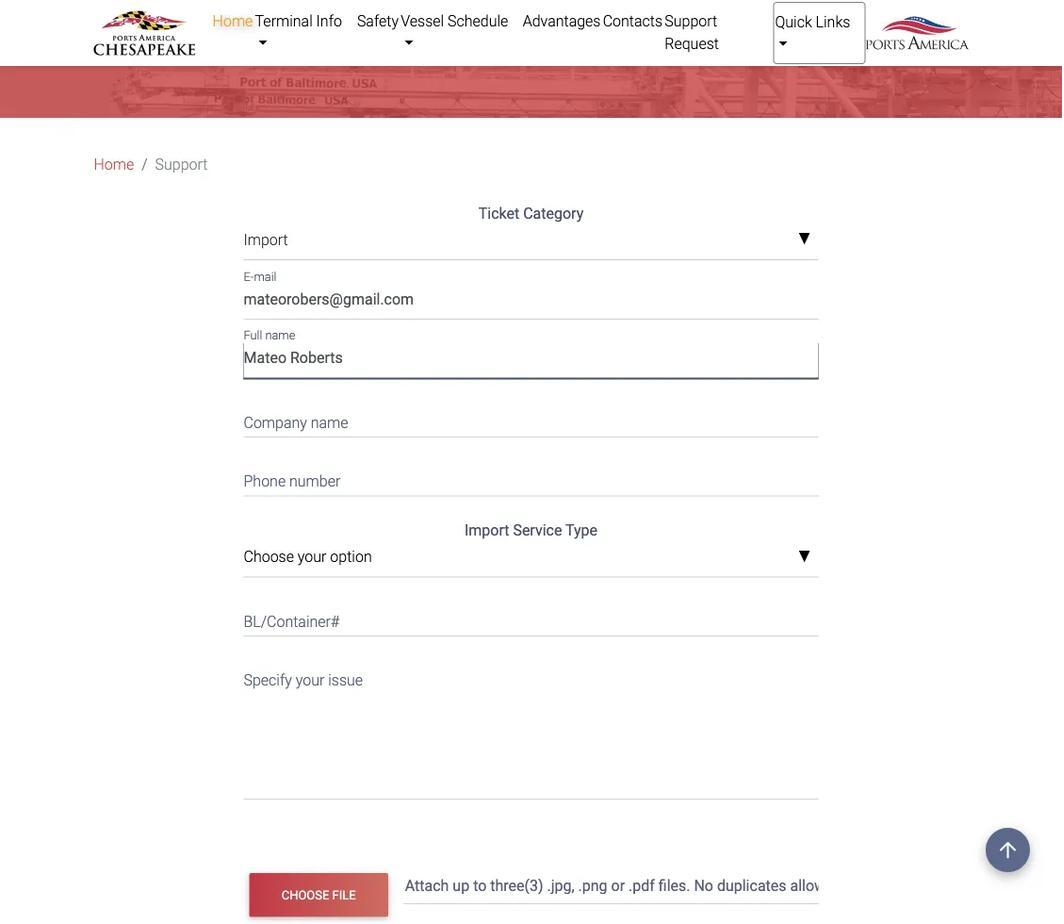 Task type: describe. For each thing, give the bounding box(es) containing it.
BL/Container# text field
[[244, 600, 819, 637]]

▼ for import
[[798, 232, 811, 248]]

quick links
[[776, 13, 851, 31]]

phone number
[[244, 472, 341, 490]]

info
[[317, 12, 342, 30]]

category
[[524, 204, 584, 222]]

safety vessel schedule
[[357, 12, 509, 30]]

Full name text field
[[244, 342, 819, 379]]

support request link
[[664, 2, 774, 62]]

1 horizontal spatial home link
[[212, 2, 254, 40]]

support inside the advantages contacts support request
[[665, 12, 718, 30]]

file
[[332, 888, 356, 902]]

links
[[816, 13, 851, 31]]

phone
[[244, 472, 286, 490]]

▼ for choose your option
[[798, 549, 811, 565]]

ticket category
[[479, 204, 584, 222]]

type
[[566, 522, 598, 540]]

safety link
[[356, 2, 400, 40]]

company name
[[244, 413, 349, 431]]

number
[[290, 472, 341, 490]]

advantages
[[523, 12, 601, 30]]

mail
[[254, 269, 277, 284]]

Attach up to three(3) .jpg, .png or .pdf files. No duplicates allowed. text field
[[403, 868, 823, 905]]

full name
[[244, 328, 295, 343]]

home for home terminal info
[[213, 12, 253, 30]]

name for full name
[[265, 328, 295, 343]]

choose your option
[[244, 548, 372, 566]]

option
[[330, 548, 372, 566]]

import for import
[[244, 231, 288, 249]]

safety
[[357, 12, 399, 30]]

your for choose
[[298, 548, 327, 566]]

advantages contacts support request
[[523, 12, 719, 52]]

choose for choose file
[[282, 888, 329, 902]]

schedule
[[448, 12, 509, 30]]

bl/container#
[[244, 612, 340, 630]]

home for home
[[94, 155, 134, 173]]



Task type: locate. For each thing, give the bounding box(es) containing it.
vessel schedule link
[[400, 2, 522, 62]]

quick
[[776, 13, 813, 31]]

1 vertical spatial your
[[296, 672, 325, 689]]

1 vertical spatial support
[[155, 155, 208, 173]]

issue
[[328, 672, 363, 689]]

your
[[298, 548, 327, 566], [296, 672, 325, 689]]

0 horizontal spatial name
[[265, 328, 295, 343]]

import left service
[[465, 522, 510, 540]]

1 horizontal spatial home
[[213, 12, 253, 30]]

specify
[[244, 672, 292, 689]]

2 ▼ from the top
[[798, 549, 811, 565]]

e-mail
[[244, 269, 277, 284]]

company
[[244, 413, 307, 431]]

name right full
[[265, 328, 295, 343]]

your for specify
[[296, 672, 325, 689]]

Phone number text field
[[244, 460, 819, 497]]

1 vertical spatial import
[[465, 522, 510, 540]]

terminal info link
[[254, 2, 356, 62]]

choose
[[244, 548, 294, 566], [282, 888, 329, 902]]

terminal
[[255, 12, 313, 30]]

0 vertical spatial import
[[244, 231, 288, 249]]

name for company name
[[311, 413, 349, 431]]

contacts link
[[602, 2, 664, 40]]

▼
[[798, 232, 811, 248], [798, 549, 811, 565]]

import
[[244, 231, 288, 249], [465, 522, 510, 540]]

ticket
[[479, 204, 520, 222]]

service
[[513, 522, 562, 540]]

1 vertical spatial home link
[[94, 153, 134, 176]]

1 ▼ from the top
[[798, 232, 811, 248]]

0 vertical spatial support
[[665, 12, 718, 30]]

contacts
[[603, 12, 663, 30]]

advantages link
[[522, 2, 602, 40]]

0 horizontal spatial support
[[155, 155, 208, 173]]

1 vertical spatial ▼
[[798, 549, 811, 565]]

Company name text field
[[244, 401, 819, 438]]

0 vertical spatial name
[[265, 328, 295, 343]]

your left option
[[298, 548, 327, 566]]

name right company
[[311, 413, 349, 431]]

0 vertical spatial ▼
[[798, 232, 811, 248]]

specify your issue
[[244, 672, 363, 689]]

quick links link
[[774, 2, 866, 64]]

vessel
[[401, 12, 444, 30]]

request
[[665, 34, 719, 52]]

import service type
[[465, 522, 598, 540]]

1 vertical spatial choose
[[282, 888, 329, 902]]

1 vertical spatial name
[[311, 413, 349, 431]]

go to top image
[[986, 828, 1031, 872]]

1 vertical spatial home
[[94, 155, 134, 173]]

0 vertical spatial choose
[[244, 548, 294, 566]]

home terminal info
[[213, 12, 342, 30]]

1 horizontal spatial name
[[311, 413, 349, 431]]

choose for choose your option
[[244, 548, 294, 566]]

E-mail email field
[[244, 283, 819, 320]]

import for import service type
[[465, 522, 510, 540]]

full
[[244, 328, 262, 343]]

1 horizontal spatial support
[[665, 12, 718, 30]]

name
[[265, 328, 295, 343], [311, 413, 349, 431]]

your left issue
[[296, 672, 325, 689]]

Specify your issue text field
[[244, 659, 819, 800]]

0 horizontal spatial home link
[[94, 153, 134, 176]]

0 vertical spatial home
[[213, 12, 253, 30]]

home link
[[212, 2, 254, 40], [94, 153, 134, 176]]

home
[[213, 12, 253, 30], [94, 155, 134, 173]]

choose up bl/container#
[[244, 548, 294, 566]]

support
[[665, 12, 718, 30], [155, 155, 208, 173]]

0 horizontal spatial home
[[94, 155, 134, 173]]

e-
[[244, 269, 254, 284]]

choose left file
[[282, 888, 329, 902]]

0 vertical spatial your
[[298, 548, 327, 566]]

choose file
[[282, 888, 356, 902]]

0 vertical spatial home link
[[212, 2, 254, 40]]

0 horizontal spatial import
[[244, 231, 288, 249]]

import up the mail
[[244, 231, 288, 249]]

1 horizontal spatial import
[[465, 522, 510, 540]]



Task type: vqa. For each thing, say whether or not it's contained in the screenshot.
Export to the left
no



